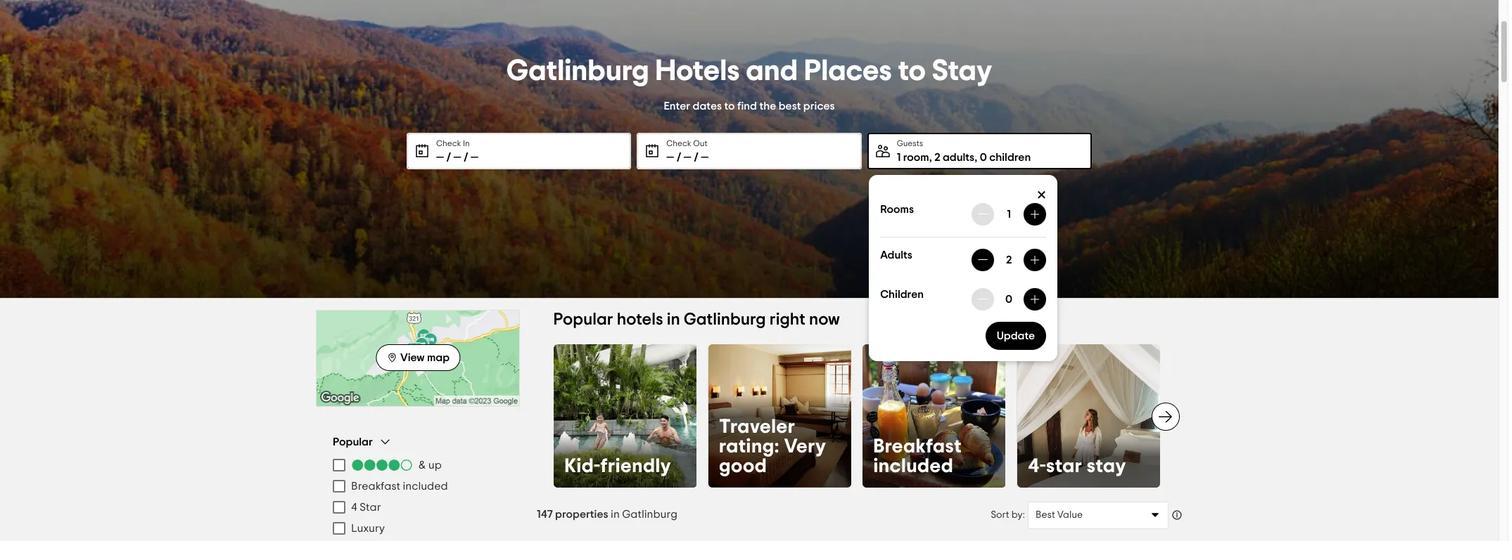 Task type: locate. For each thing, give the bounding box(es) containing it.
0 vertical spatial to
[[898, 56, 926, 86]]

included
[[874, 457, 954, 477], [403, 481, 448, 493]]

value
[[1058, 511, 1083, 520]]

2 — from the left
[[454, 152, 461, 163]]

4 star
[[351, 503, 381, 514]]

set rooms to one more image
[[1029, 209, 1041, 220]]

2 right 'set adult count to one less' icon
[[1006, 254, 1012, 266]]

check in — / — / —
[[436, 139, 479, 163]]

find
[[738, 100, 757, 112]]

menu
[[333, 455, 503, 540]]

popular hotels in gatlinburg right now
[[554, 312, 841, 329]]

/
[[446, 152, 451, 163], [464, 152, 468, 163], [677, 152, 682, 163], [694, 152, 699, 163]]

0 vertical spatial popular
[[554, 312, 614, 329]]

1 — from the left
[[436, 152, 444, 163]]

1 vertical spatial 2
[[1006, 254, 1012, 266]]

0 horizontal spatial in
[[611, 509, 620, 520]]

best value
[[1036, 511, 1083, 520]]

0 horizontal spatial popular
[[333, 437, 373, 448]]

0 horizontal spatial breakfast
[[351, 481, 400, 493]]

1 vertical spatial in
[[611, 509, 620, 520]]

1 horizontal spatial 1
[[1007, 209, 1011, 220]]

popular up the 4.0 of 5 bubbles image
[[333, 437, 373, 448]]

in for properties
[[611, 509, 620, 520]]

traveler
[[720, 418, 796, 437]]

,
[[930, 152, 932, 163], [975, 152, 978, 163]]

check inside the check in — / — / —
[[436, 139, 461, 147]]

traveler rating: very good
[[720, 418, 827, 477]]

0 horizontal spatial ,
[[930, 152, 932, 163]]

1 vertical spatial to
[[725, 100, 735, 112]]

breakfast inside the "breakfast included" link
[[874, 437, 963, 457]]

2 right room
[[935, 152, 941, 163]]

star
[[360, 503, 381, 514]]

best
[[1036, 511, 1056, 520]]

update button
[[985, 322, 1046, 350]]

guests 1 room , 2 adults , 0 children
[[897, 139, 1031, 163]]

1 vertical spatial breakfast
[[351, 481, 400, 493]]

0 horizontal spatial breakfast included
[[351, 481, 448, 493]]

3 — from the left
[[471, 152, 479, 163]]

1 horizontal spatial ,
[[975, 152, 978, 163]]

0 horizontal spatial 0
[[980, 152, 987, 163]]

next image
[[1158, 409, 1175, 426]]

set child count to one less image
[[977, 294, 989, 305]]

1 horizontal spatial in
[[667, 312, 681, 329]]

rating:
[[720, 437, 780, 457]]

0 horizontal spatial to
[[725, 100, 735, 112]]

out
[[693, 139, 708, 147]]

1 vertical spatial 0
[[1005, 294, 1013, 305]]

0 vertical spatial 0
[[980, 152, 987, 163]]

, left the children
[[975, 152, 978, 163]]

0 right adults
[[980, 152, 987, 163]]

popular inside "group"
[[333, 437, 373, 448]]

good
[[720, 457, 768, 477]]

adults
[[880, 250, 912, 261]]

check left 'in'
[[436, 139, 461, 147]]

check left the out
[[667, 139, 692, 147]]

in
[[667, 312, 681, 329], [611, 509, 620, 520]]

0 vertical spatial included
[[874, 457, 954, 477]]

1 left room
[[897, 152, 901, 163]]

the
[[760, 100, 777, 112]]

0 horizontal spatial check
[[436, 139, 461, 147]]

147 properties in gatlinburg
[[537, 509, 678, 520]]

1 / from the left
[[446, 152, 451, 163]]

gatlinburg
[[507, 56, 650, 86], [684, 312, 767, 329], [622, 509, 678, 520]]

1 horizontal spatial check
[[667, 139, 692, 147]]

1 vertical spatial gatlinburg
[[684, 312, 767, 329]]

up
[[428, 460, 442, 472]]

0 vertical spatial 2
[[935, 152, 941, 163]]

group
[[333, 436, 503, 540]]

1 vertical spatial breakfast included
[[351, 481, 448, 493]]

1 horizontal spatial popular
[[554, 312, 614, 329]]

kid-friendly
[[565, 457, 672, 477]]

to left stay
[[898, 56, 926, 86]]

to
[[898, 56, 926, 86], [725, 100, 735, 112]]

in right hotels
[[667, 312, 681, 329]]

×
[[1037, 186, 1046, 206]]

enter
[[664, 100, 691, 112]]

1 vertical spatial popular
[[333, 437, 373, 448]]

2 check from the left
[[667, 139, 692, 147]]

2 / from the left
[[464, 152, 468, 163]]

, left adults
[[930, 152, 932, 163]]

1 horizontal spatial breakfast
[[874, 437, 963, 457]]

breakfast
[[874, 437, 963, 457], [351, 481, 400, 493]]

1 check from the left
[[436, 139, 461, 147]]

1 vertical spatial 1
[[1007, 209, 1011, 220]]

breakfast included
[[874, 437, 963, 477], [351, 481, 448, 493]]

—
[[436, 152, 444, 163], [454, 152, 461, 163], [471, 152, 479, 163], [667, 152, 674, 163], [684, 152, 692, 163], [701, 152, 709, 163]]

2 vertical spatial gatlinburg
[[622, 509, 678, 520]]

2 , from the left
[[975, 152, 978, 163]]

0 right set child count to one less image
[[1005, 294, 1013, 305]]

places
[[804, 56, 892, 86]]

1 horizontal spatial to
[[898, 56, 926, 86]]

1 right the set room count to one less image
[[1007, 209, 1011, 220]]

enter dates to find the best prices
[[664, 100, 835, 112]]

0 vertical spatial breakfast included
[[874, 437, 963, 477]]

map
[[427, 352, 450, 364]]

very
[[785, 437, 827, 457]]

4.0 of 5 bubbles image
[[351, 460, 413, 472]]

popular
[[554, 312, 614, 329], [333, 437, 373, 448]]

2
[[935, 152, 941, 163], [1006, 254, 1012, 266]]

0 horizontal spatial 1
[[897, 152, 901, 163]]

0 horizontal spatial included
[[403, 481, 448, 493]]

0 vertical spatial 1
[[897, 152, 901, 163]]

6 — from the left
[[701, 152, 709, 163]]

popular left hotels
[[554, 312, 614, 329]]

in right properties
[[611, 509, 620, 520]]

0 vertical spatial in
[[667, 312, 681, 329]]

1 horizontal spatial included
[[874, 457, 954, 477]]

0 horizontal spatial 2
[[935, 152, 941, 163]]

set child count to one less image
[[1029, 294, 1041, 305]]

kid-
[[565, 457, 601, 477]]

147
[[537, 509, 553, 520]]

check out — / — / —
[[667, 139, 709, 163]]

traveler rating: very good link
[[708, 345, 852, 488]]

1 vertical spatial included
[[403, 481, 448, 493]]

to left find
[[725, 100, 735, 112]]

check inside check out — / — / —
[[667, 139, 692, 147]]

gatlinburg for 147 properties in gatlinburg
[[622, 509, 678, 520]]

popular for popular
[[333, 437, 373, 448]]

breakfast inside "group"
[[351, 481, 400, 493]]

view map
[[400, 352, 450, 364]]

dates
[[693, 100, 722, 112]]

1 horizontal spatial 2
[[1006, 254, 1012, 266]]

0 vertical spatial breakfast
[[874, 437, 963, 457]]

check
[[436, 139, 461, 147], [667, 139, 692, 147]]

gatlinburg for popular hotels in gatlinburg right now
[[684, 312, 767, 329]]

1
[[897, 152, 901, 163], [1007, 209, 1011, 220]]

breakfast included inside menu
[[351, 481, 448, 493]]

0
[[980, 152, 987, 163], [1005, 294, 1013, 305]]



Task type: describe. For each thing, give the bounding box(es) containing it.
set room count to one less image
[[977, 209, 989, 220]]

4
[[351, 503, 357, 514]]

best value button
[[1028, 502, 1169, 530]]

group containing popular
[[333, 436, 503, 540]]

prices
[[804, 100, 835, 112]]

menu containing & up
[[333, 455, 503, 540]]

2 inside the guests 1 room , 2 adults , 0 children
[[935, 152, 941, 163]]

luxury
[[351, 524, 385, 535]]

stay
[[1088, 457, 1127, 477]]

in
[[463, 139, 470, 147]]

0 inside the guests 1 room , 2 adults , 0 children
[[980, 152, 987, 163]]

now
[[810, 312, 841, 329]]

1 inside the guests 1 room , 2 adults , 0 children
[[897, 152, 901, 163]]

sort
[[991, 511, 1010, 520]]

5 — from the left
[[684, 152, 692, 163]]

gatlinburg hotels and places to stay
[[507, 56, 993, 86]]

1 horizontal spatial breakfast included
[[874, 437, 963, 477]]

4 — from the left
[[667, 152, 674, 163]]

guests
[[897, 139, 924, 147]]

included inside "group"
[[403, 481, 448, 493]]

4-star stay link
[[1017, 345, 1161, 488]]

update
[[997, 330, 1035, 342]]

hotels
[[656, 56, 740, 86]]

and
[[746, 56, 798, 86]]

view map button
[[376, 345, 460, 371]]

set adult count to one more image
[[1029, 254, 1041, 266]]

in for hotels
[[667, 312, 681, 329]]

star
[[1047, 457, 1083, 477]]

hotels
[[617, 312, 664, 329]]

adults
[[943, 152, 975, 163]]

children
[[990, 152, 1031, 163]]

sort by:
[[991, 511, 1025, 520]]

check for check in — / — / —
[[436, 139, 461, 147]]

3 / from the left
[[677, 152, 682, 163]]

check for check out — / — / —
[[667, 139, 692, 147]]

× button
[[1037, 186, 1046, 206]]

4-star stay
[[1029, 457, 1127, 477]]

room
[[904, 152, 930, 163]]

1 horizontal spatial 0
[[1005, 294, 1013, 305]]

by:
[[1012, 511, 1025, 520]]

0 vertical spatial gatlinburg
[[507, 56, 650, 86]]

children
[[880, 289, 924, 300]]

properties
[[555, 509, 609, 520]]

4 / from the left
[[694, 152, 699, 163]]

&
[[419, 460, 426, 472]]

rooms
[[880, 204, 914, 215]]

right
[[770, 312, 806, 329]]

breakfast included link
[[863, 345, 1006, 488]]

set adult count to one less image
[[977, 254, 989, 266]]

view
[[400, 352, 425, 364]]

1 , from the left
[[930, 152, 932, 163]]

best
[[779, 100, 801, 112]]

kid-friendly link
[[554, 345, 697, 488]]

friendly
[[601, 457, 672, 477]]

popular for popular hotels in gatlinburg right now
[[554, 312, 614, 329]]

stay
[[932, 56, 993, 86]]

4-
[[1029, 457, 1047, 477]]

& up
[[419, 460, 442, 472]]

previous image
[[545, 409, 562, 426]]



Task type: vqa. For each thing, say whether or not it's contained in the screenshot.
left by
no



